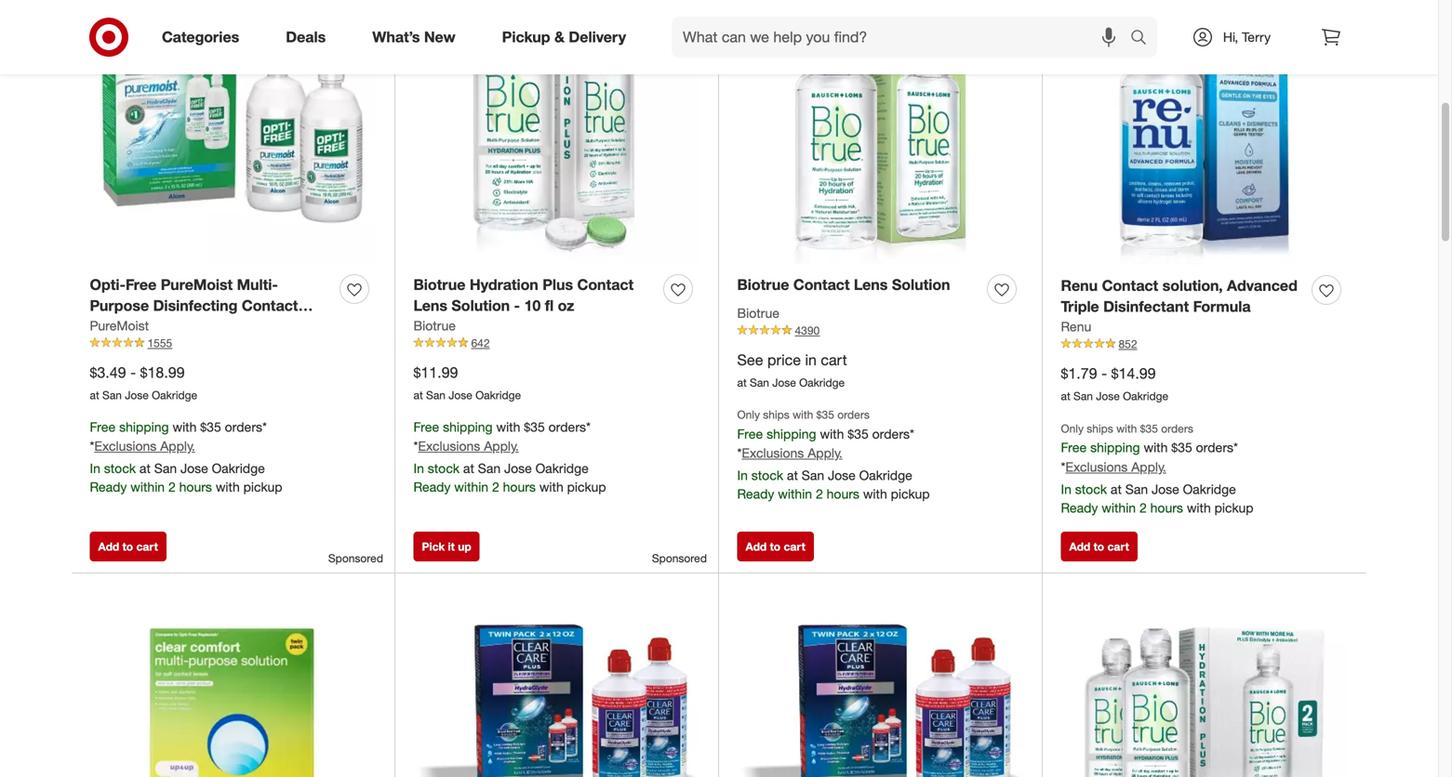 Task type: describe. For each thing, give the bounding box(es) containing it.
solution,
[[1162, 277, 1223, 295]]

disinfectant
[[1103, 298, 1189, 316]]

exclusions apply. button for in
[[742, 444, 843, 463]]

shipping down "$3.49 - $18.99 at san jose oakridge" on the left of page
[[119, 419, 169, 435]]

disinfecting
[[153, 297, 238, 315]]

orders for see price in cart
[[837, 408, 870, 422]]

price
[[767, 351, 801, 369]]

what's new link
[[356, 17, 479, 58]]

san inside $11.99 at san jose oakridge
[[426, 388, 446, 402]]

san inside see price in cart at san jose oakridge
[[750, 376, 769, 390]]

opti-free puremoist multi- purpose disinfecting contact lens solution
[[90, 276, 298, 336]]

only ships with $35 orders free shipping with $35 orders* * exclusions apply. in stock at  san jose oakridge ready within 2 hours with pickup for $1.79 - $14.99
[[1061, 422, 1253, 516]]

pick it up button
[[413, 532, 480, 562]]

852
[[1119, 337, 1137, 351]]

What can we help you find? suggestions appear below search field
[[672, 17, 1135, 58]]

852 link
[[1061, 336, 1348, 353]]

new
[[424, 28, 455, 46]]

what's
[[372, 28, 420, 46]]

sponsored for biotrue hydration plus contact lens solution - 10 fl oz
[[652, 551, 707, 565]]

triple
[[1061, 298, 1099, 316]]

multi-
[[237, 276, 278, 294]]

free down the $3.49
[[90, 419, 116, 435]]

jose inside "$1.79 - $14.99 at san jose oakridge"
[[1096, 389, 1120, 403]]

1555
[[147, 336, 172, 350]]

$1.79 - $14.99 at san jose oakridge
[[1061, 365, 1168, 403]]

free inside opti-free puremoist multi- purpose disinfecting contact lens solution
[[126, 276, 157, 294]]

renu contact solution, advanced triple disinfectant formula link
[[1061, 275, 1305, 318]]

oz
[[558, 297, 574, 315]]

at inside see price in cart at san jose oakridge
[[737, 376, 747, 390]]

puremoist inside opti-free puremoist multi- purpose disinfecting contact lens solution
[[161, 276, 233, 294]]

$18.99
[[140, 364, 185, 382]]

delivery
[[569, 28, 626, 46]]

opti-free puremoist multi- purpose disinfecting contact lens solution link
[[90, 274, 333, 336]]

exclusions apply. button for $14.99
[[1065, 458, 1166, 477]]

see
[[737, 351, 763, 369]]

cart for renu contact solution, advanced triple disinfectant formula
[[1107, 540, 1129, 554]]

exclusions apply. button for $18.99
[[94, 437, 195, 456]]

lens inside biotrue hydration plus contact lens solution - 10 fl oz
[[413, 297, 447, 315]]

1555 link
[[90, 335, 376, 352]]

renu for renu
[[1061, 319, 1091, 335]]

contact inside biotrue hydration plus contact lens solution - 10 fl oz
[[577, 276, 634, 294]]

see price in cart at san jose oakridge
[[737, 351, 847, 390]]

jose inside see price in cart at san jose oakridge
[[772, 376, 796, 390]]

&
[[554, 28, 565, 46]]

pickup
[[502, 28, 550, 46]]

$14.99
[[1111, 365, 1156, 383]]

$3.49 - $18.99 at san jose oakridge
[[90, 364, 197, 402]]

1 vertical spatial puremoist
[[90, 318, 149, 334]]

lens inside opti-free puremoist multi- purpose disinfecting contact lens solution
[[90, 318, 124, 336]]

in
[[805, 351, 817, 369]]

apply. down see price in cart at san jose oakridge
[[808, 445, 843, 462]]

biotrue inside biotrue hydration plus contact lens solution - 10 fl oz
[[413, 276, 465, 294]]

- for renu contact solution, advanced triple disinfectant formula
[[1101, 365, 1107, 383]]

sponsored for opti-free puremoist multi- purpose disinfecting contact lens solution
[[328, 551, 383, 565]]

hydration
[[470, 276, 538, 294]]

it
[[448, 540, 455, 554]]

apply. down $11.99 at san jose oakridge
[[484, 438, 519, 455]]

oakridge inside "$1.79 - $14.99 at san jose oakridge"
[[1123, 389, 1168, 403]]

exclusions down see price in cart at san jose oakridge
[[742, 445, 804, 462]]

search button
[[1122, 17, 1167, 61]]

pickup & delivery
[[502, 28, 626, 46]]

oakridge inside see price in cart at san jose oakridge
[[799, 376, 845, 390]]

free shipping with $35 orders* * exclusions apply. in stock at  san jose oakridge ready within 2 hours with pickup for $18.99
[[90, 419, 282, 496]]

642 link
[[413, 335, 700, 352]]

- inside biotrue hydration plus contact lens solution - 10 fl oz
[[514, 297, 520, 315]]

orders for $1.79 - $14.99
[[1161, 422, 1193, 436]]

exclusions down "$1.79 - $14.99 at san jose oakridge"
[[1065, 459, 1128, 475]]

apply. down "$3.49 - $18.99 at san jose oakridge" on the left of page
[[160, 438, 195, 455]]

san inside "$3.49 - $18.99 at san jose oakridge"
[[102, 388, 122, 402]]

solution inside opti-free puremoist multi- purpose disinfecting contact lens solution
[[128, 318, 186, 336]]

$1.79
[[1061, 365, 1097, 383]]

hi,
[[1223, 29, 1238, 45]]

cart for opti-free puremoist multi- purpose disinfecting contact lens solution
[[136, 540, 158, 554]]

up
[[458, 540, 471, 554]]



Task type: vqa. For each thing, say whether or not it's contained in the screenshot.
Deals link on the left
yes



Task type: locate. For each thing, give the bounding box(es) containing it.
2 horizontal spatial add
[[1069, 540, 1090, 554]]

to for see
[[770, 540, 781, 554]]

renu
[[1061, 277, 1098, 295], [1061, 319, 1091, 335]]

642
[[471, 336, 490, 350]]

2 vertical spatial solution
[[128, 318, 186, 336]]

renu contact solution, advanced triple disinfectant formula
[[1061, 277, 1297, 316]]

*
[[90, 438, 94, 455], [413, 438, 418, 455], [737, 445, 742, 462], [1061, 459, 1065, 475]]

ships
[[763, 408, 789, 422], [1087, 422, 1113, 436]]

renu up triple
[[1061, 277, 1098, 295]]

orders down "$1.79 - $14.99 at san jose oakridge"
[[1161, 422, 1193, 436]]

0 horizontal spatial lens
[[90, 318, 124, 336]]

10
[[524, 297, 541, 315]]

renu for renu contact solution, advanced triple disinfectant formula
[[1061, 277, 1098, 295]]

1 horizontal spatial ships
[[1087, 422, 1113, 436]]

0 horizontal spatial add to cart
[[98, 540, 158, 554]]

- left 10
[[514, 297, 520, 315]]

0 horizontal spatial solution
[[128, 318, 186, 336]]

contact up disinfectant
[[1102, 277, 1158, 295]]

add
[[98, 540, 119, 554], [746, 540, 767, 554], [1069, 540, 1090, 554]]

2 to from the left
[[770, 540, 781, 554]]

only down "$1.79"
[[1061, 422, 1084, 436]]

free shipping with $35 orders* * exclusions apply. in stock at  san jose oakridge ready within 2 hours with pickup down $11.99 at san jose oakridge
[[413, 419, 606, 496]]

0 horizontal spatial add to cart button
[[90, 532, 166, 562]]

exclusions
[[94, 438, 157, 455], [418, 438, 480, 455], [742, 445, 804, 462], [1065, 459, 1128, 475]]

1 horizontal spatial puremoist
[[161, 276, 233, 294]]

2 horizontal spatial to
[[1094, 540, 1104, 554]]

$3.49
[[90, 364, 126, 382]]

only ships with $35 orders free shipping with $35 orders* * exclusions apply. in stock at  san jose oakridge ready within 2 hours with pickup for see price in cart
[[737, 408, 930, 502]]

1 sponsored from the left
[[328, 551, 383, 565]]

solution up 4390 'link'
[[892, 276, 950, 294]]

1 add to cart from the left
[[98, 540, 158, 554]]

orders*
[[225, 419, 267, 435], [548, 419, 591, 435], [872, 426, 914, 442], [1196, 440, 1238, 456]]

lens up 4390 'link'
[[854, 276, 888, 294]]

1 free shipping with $35 orders* * exclusions apply. in stock at  san jose oakridge ready within 2 hours with pickup from the left
[[90, 419, 282, 496]]

plus
[[542, 276, 573, 294]]

- for opti-free puremoist multi- purpose disinfecting contact lens solution
[[130, 364, 136, 382]]

pickup & delivery link
[[486, 17, 649, 58]]

2 add to cart from the left
[[746, 540, 805, 554]]

3 add from the left
[[1069, 540, 1090, 554]]

pick
[[422, 540, 445, 554]]

- right "$1.79"
[[1101, 365, 1107, 383]]

purpose
[[90, 297, 149, 315]]

exclusions apply. button for san
[[418, 437, 519, 456]]

add to cart button for $1.79
[[1061, 532, 1137, 562]]

0 vertical spatial lens
[[854, 276, 888, 294]]

what's new
[[372, 28, 455, 46]]

opti-
[[90, 276, 126, 294]]

1 horizontal spatial lens
[[413, 297, 447, 315]]

add to cart for $1.79
[[1069, 540, 1129, 554]]

1 horizontal spatial free shipping with $35 orders* * exclusions apply. in stock at  san jose oakridge ready within 2 hours with pickup
[[413, 419, 606, 496]]

1 vertical spatial lens
[[413, 297, 447, 315]]

$11.99
[[413, 364, 458, 382]]

0 horizontal spatial only
[[737, 408, 760, 422]]

contact down multi- at the top left
[[242, 297, 298, 315]]

ships for price
[[763, 408, 789, 422]]

free down "$1.79"
[[1061, 440, 1087, 456]]

ready
[[90, 479, 127, 496], [413, 479, 451, 496], [737, 486, 774, 502], [1061, 500, 1098, 516]]

lens up $11.99
[[413, 297, 447, 315]]

add for $3.49
[[98, 540, 119, 554]]

2 sponsored from the left
[[652, 551, 707, 565]]

2 horizontal spatial add to cart
[[1069, 540, 1129, 554]]

oakridge inside "$3.49 - $18.99 at san jose oakridge"
[[152, 388, 197, 402]]

free shipping with $35 orders* * exclusions apply. in stock at  san jose oakridge ready within 2 hours with pickup for san
[[413, 419, 606, 496]]

free down $11.99
[[413, 419, 439, 435]]

1 to from the left
[[122, 540, 133, 554]]

contact inside "renu contact solution, advanced triple disinfectant formula"
[[1102, 277, 1158, 295]]

exclusions apply. button down "$3.49 - $18.99 at san jose oakridge" on the left of page
[[94, 437, 195, 456]]

add to cart
[[98, 540, 158, 554], [746, 540, 805, 554], [1069, 540, 1129, 554]]

1 horizontal spatial sponsored
[[652, 551, 707, 565]]

at inside "$1.79 - $14.99 at san jose oakridge"
[[1061, 389, 1070, 403]]

2 renu from the top
[[1061, 319, 1091, 335]]

4390
[[795, 324, 820, 338]]

stock
[[104, 461, 136, 477], [428, 461, 460, 477], [751, 468, 783, 484], [1075, 481, 1107, 498]]

biotrue hydration plus contact lens solution - 10 fl oz image
[[413, 0, 700, 264], [413, 0, 700, 264]]

add to cart button for see
[[737, 532, 814, 562]]

biotrue link
[[737, 304, 779, 323], [413, 317, 456, 335]]

hi, terry
[[1223, 29, 1271, 45]]

in
[[90, 461, 100, 477], [413, 461, 424, 477], [737, 468, 748, 484], [1061, 481, 1071, 498]]

to
[[122, 540, 133, 554], [770, 540, 781, 554], [1094, 540, 1104, 554]]

jose
[[772, 376, 796, 390], [125, 388, 149, 402], [449, 388, 472, 402], [1096, 389, 1120, 403], [180, 461, 208, 477], [504, 461, 532, 477], [828, 468, 856, 484], [1152, 481, 1179, 498]]

0 vertical spatial puremoist
[[161, 276, 233, 294]]

1 horizontal spatial to
[[770, 540, 781, 554]]

free down see
[[737, 426, 763, 442]]

- inside "$1.79 - $14.99 at san jose oakridge"
[[1101, 365, 1107, 383]]

pick it up
[[422, 540, 471, 554]]

at
[[737, 376, 747, 390], [90, 388, 99, 402], [413, 388, 423, 402], [1061, 389, 1070, 403], [139, 461, 151, 477], [463, 461, 474, 477], [787, 468, 798, 484], [1111, 481, 1122, 498]]

only for see
[[737, 408, 760, 422]]

2 horizontal spatial -
[[1101, 365, 1107, 383]]

contact inside 'biotrue contact lens solution' link
[[793, 276, 850, 294]]

fl
[[545, 297, 554, 315]]

search
[[1122, 30, 1167, 48]]

jose inside "$3.49 - $18.99 at san jose oakridge"
[[125, 388, 149, 402]]

- inside "$3.49 - $18.99 at san jose oakridge"
[[130, 364, 136, 382]]

renu down triple
[[1061, 319, 1091, 335]]

biotrue link for biotrue contact lens solution
[[737, 304, 779, 323]]

2 horizontal spatial solution
[[892, 276, 950, 294]]

1 horizontal spatial only ships with $35 orders free shipping with $35 orders* * exclusions apply. in stock at  san jose oakridge ready within 2 hours with pickup
[[1061, 422, 1253, 516]]

exclusions apply. button
[[94, 437, 195, 456], [418, 437, 519, 456], [742, 444, 843, 463], [1065, 458, 1166, 477]]

puremoist down purpose
[[90, 318, 149, 334]]

0 vertical spatial renu
[[1061, 277, 1098, 295]]

0 horizontal spatial -
[[130, 364, 136, 382]]

exclusions apply. button down "$1.79 - $14.99 at san jose oakridge"
[[1065, 458, 1166, 477]]

1 horizontal spatial biotrue link
[[737, 304, 779, 323]]

only down see
[[737, 408, 760, 422]]

ships for -
[[1087, 422, 1113, 436]]

only for $1.79
[[1061, 422, 1084, 436]]

advanced
[[1227, 277, 1297, 295]]

$35
[[816, 408, 834, 422], [200, 419, 221, 435], [524, 419, 545, 435], [1140, 422, 1158, 436], [848, 426, 869, 442], [1171, 440, 1192, 456]]

2 horizontal spatial add to cart button
[[1061, 532, 1137, 562]]

ships down see price in cart at san jose oakridge
[[763, 408, 789, 422]]

san
[[750, 376, 769, 390], [102, 388, 122, 402], [426, 388, 446, 402], [1073, 389, 1093, 403], [154, 461, 177, 477], [478, 461, 501, 477], [802, 468, 824, 484], [1125, 481, 1148, 498]]

solution down purpose
[[128, 318, 186, 336]]

4390 link
[[737, 323, 1024, 339]]

biotrue hydration plus contact lens solution - 10 fl oz
[[413, 276, 634, 315]]

puremoist
[[161, 276, 233, 294], [90, 318, 149, 334]]

free up purpose
[[126, 276, 157, 294]]

lens down purpose
[[90, 318, 124, 336]]

renu link
[[1061, 318, 1091, 336]]

2
[[168, 479, 176, 496], [492, 479, 499, 496], [816, 486, 823, 502], [1139, 500, 1147, 516]]

hours
[[179, 479, 212, 496], [503, 479, 536, 496], [827, 486, 859, 502], [1150, 500, 1183, 516]]

-
[[514, 297, 520, 315], [130, 364, 136, 382], [1101, 365, 1107, 383]]

biotrue contact lens solution image
[[737, 0, 1024, 264], [737, 0, 1024, 264]]

only
[[737, 408, 760, 422], [1061, 422, 1084, 436]]

2 vertical spatial lens
[[90, 318, 124, 336]]

biotrue link up see
[[737, 304, 779, 323]]

biotrue contact lens solution link
[[737, 274, 950, 296]]

exclusions apply. button down $11.99 at san jose oakridge
[[418, 437, 519, 456]]

orders
[[837, 408, 870, 422], [1161, 422, 1193, 436]]

exclusions down "$3.49 - $18.99 at san jose oakridge" on the left of page
[[94, 438, 157, 455]]

2 add from the left
[[746, 540, 767, 554]]

1 vertical spatial renu
[[1061, 319, 1091, 335]]

shipping down $11.99 at san jose oakridge
[[443, 419, 493, 435]]

biotrue link for biotrue hydration plus contact lens solution - 10 fl oz
[[413, 317, 456, 335]]

orders down see price in cart at san jose oakridge
[[837, 408, 870, 422]]

1 renu from the top
[[1061, 277, 1098, 295]]

exclusions down $11.99 at san jose oakridge
[[418, 438, 480, 455]]

formula
[[1193, 298, 1251, 316]]

to for $1.79
[[1094, 540, 1104, 554]]

1 horizontal spatial orders
[[1161, 422, 1193, 436]]

free
[[126, 276, 157, 294], [90, 419, 116, 435], [413, 419, 439, 435], [737, 426, 763, 442], [1061, 440, 1087, 456]]

with
[[793, 408, 813, 422], [173, 419, 197, 435], [496, 419, 520, 435], [1116, 422, 1137, 436], [820, 426, 844, 442], [1144, 440, 1168, 456], [216, 479, 240, 496], [539, 479, 563, 496], [863, 486, 887, 502], [1187, 500, 1211, 516]]

at inside $11.99 at san jose oakridge
[[413, 388, 423, 402]]

0 horizontal spatial biotrue link
[[413, 317, 456, 335]]

oakridge
[[799, 376, 845, 390], [152, 388, 197, 402], [475, 388, 521, 402], [1123, 389, 1168, 403], [212, 461, 265, 477], [535, 461, 589, 477], [859, 468, 912, 484], [1183, 481, 1236, 498]]

0 horizontal spatial ships
[[763, 408, 789, 422]]

free shipping with $35 orders* * exclusions apply. in stock at  san jose oakridge ready within 2 hours with pickup down "$3.49 - $18.99 at san jose oakridge" on the left of page
[[90, 419, 282, 496]]

add to cart for $3.49
[[98, 540, 158, 554]]

pickup
[[243, 479, 282, 496], [567, 479, 606, 496], [891, 486, 930, 502], [1214, 500, 1253, 516]]

3 add to cart button from the left
[[1061, 532, 1137, 562]]

biotrue contact lens solution
[[737, 276, 950, 294]]

sponsored
[[328, 551, 383, 565], [652, 551, 707, 565]]

1 add from the left
[[98, 540, 119, 554]]

biotrue
[[413, 276, 465, 294], [737, 276, 789, 294], [737, 305, 779, 321], [413, 318, 456, 334]]

shipping down see price in cart at san jose oakridge
[[767, 426, 816, 442]]

apply.
[[160, 438, 195, 455], [484, 438, 519, 455], [808, 445, 843, 462], [1131, 459, 1166, 475]]

shipping down "$1.79 - $14.99 at san jose oakridge"
[[1090, 440, 1140, 456]]

2 add to cart button from the left
[[737, 532, 814, 562]]

0 vertical spatial solution
[[892, 276, 950, 294]]

free shipping with $35 orders* * exclusions apply. in stock at  san jose oakridge ready within 2 hours with pickup
[[90, 419, 282, 496], [413, 419, 606, 496]]

puremoist up disinfecting
[[161, 276, 233, 294]]

contact right plus
[[577, 276, 634, 294]]

1 horizontal spatial only
[[1061, 422, 1084, 436]]

renu inside "renu contact solution, advanced triple disinfectant formula"
[[1061, 277, 1098, 295]]

0 horizontal spatial add
[[98, 540, 119, 554]]

exclusions apply. button down see price in cart at san jose oakridge
[[742, 444, 843, 463]]

solution inside 'biotrue contact lens solution' link
[[892, 276, 950, 294]]

oakridge inside $11.99 at san jose oakridge
[[475, 388, 521, 402]]

jose inside $11.99 at san jose oakridge
[[449, 388, 472, 402]]

apply. down "$1.79 - $14.99 at san jose oakridge"
[[1131, 459, 1166, 475]]

biotrue hydration plus contact lens solution - 10 fl oz link
[[413, 274, 656, 317]]

solution down hydration
[[452, 297, 510, 315]]

deals link
[[270, 17, 349, 58]]

2 horizontal spatial lens
[[854, 276, 888, 294]]

1 vertical spatial solution
[[452, 297, 510, 315]]

1 horizontal spatial add to cart button
[[737, 532, 814, 562]]

solution
[[892, 276, 950, 294], [452, 297, 510, 315], [128, 318, 186, 336]]

add to cart button for $3.49
[[90, 532, 166, 562]]

solution inside biotrue hydration plus contact lens solution - 10 fl oz
[[452, 297, 510, 315]]

2 free shipping with $35 orders* * exclusions apply. in stock at  san jose oakridge ready within 2 hours with pickup from the left
[[413, 419, 606, 496]]

- right the $3.49
[[130, 364, 136, 382]]

0 horizontal spatial sponsored
[[328, 551, 383, 565]]

clear care plus with hydraglyde twin pack for soft lenses - 24 fl oz image
[[413, 592, 700, 778], [413, 592, 700, 778], [737, 592, 1024, 778], [737, 592, 1024, 778]]

multipurpose solution - up & up™ image
[[90, 592, 376, 778], [90, 592, 376, 778]]

san inside "$1.79 - $14.99 at san jose oakridge"
[[1073, 389, 1093, 403]]

deals
[[286, 28, 326, 46]]

1 horizontal spatial add
[[746, 540, 767, 554]]

0 horizontal spatial free shipping with $35 orders* * exclusions apply. in stock at  san jose oakridge ready within 2 hours with pickup
[[90, 419, 282, 496]]

ships down "$1.79 - $14.99 at san jose oakridge"
[[1087, 422, 1113, 436]]

lens
[[854, 276, 888, 294], [413, 297, 447, 315], [90, 318, 124, 336]]

add to cart for see
[[746, 540, 805, 554]]

at inside "$3.49 - $18.99 at san jose oakridge"
[[90, 388, 99, 402]]

contact inside opti-free puremoist multi- purpose disinfecting contact lens solution
[[242, 297, 298, 315]]

1 horizontal spatial -
[[514, 297, 520, 315]]

categories link
[[146, 17, 263, 58]]

cart
[[821, 351, 847, 369], [136, 540, 158, 554], [784, 540, 805, 554], [1107, 540, 1129, 554]]

add for $1.79
[[1069, 540, 1090, 554]]

1 horizontal spatial solution
[[452, 297, 510, 315]]

add for see
[[746, 540, 767, 554]]

within
[[130, 479, 165, 496], [454, 479, 488, 496], [778, 486, 812, 502], [1102, 500, 1136, 516]]

0 horizontal spatial to
[[122, 540, 133, 554]]

biotrue hydration plus contact lens solution - 20 fl oz image
[[1061, 592, 1348, 778], [1061, 592, 1348, 778]]

cart inside see price in cart at san jose oakridge
[[821, 351, 847, 369]]

0 horizontal spatial puremoist
[[90, 318, 149, 334]]

categories
[[162, 28, 239, 46]]

3 to from the left
[[1094, 540, 1104, 554]]

to for $3.49
[[122, 540, 133, 554]]

contact up the 4390
[[793, 276, 850, 294]]

puremoist link
[[90, 317, 149, 335]]

1 horizontal spatial add to cart
[[746, 540, 805, 554]]

$11.99 at san jose oakridge
[[413, 364, 521, 402]]

cart for biotrue contact lens solution
[[784, 540, 805, 554]]

only ships with $35 orders free shipping with $35 orders* * exclusions apply. in stock at  san jose oakridge ready within 2 hours with pickup
[[737, 408, 930, 502], [1061, 422, 1253, 516]]

shipping
[[119, 419, 169, 435], [443, 419, 493, 435], [767, 426, 816, 442], [1090, 440, 1140, 456]]

0 horizontal spatial orders
[[837, 408, 870, 422]]

3 add to cart from the left
[[1069, 540, 1129, 554]]

biotrue link up $11.99
[[413, 317, 456, 335]]

renu contact solution, advanced triple disinfectant formula image
[[1061, 0, 1348, 264], [1061, 0, 1348, 264]]

0 horizontal spatial only ships with $35 orders free shipping with $35 orders* * exclusions apply. in stock at  san jose oakridge ready within 2 hours with pickup
[[737, 408, 930, 502]]

opti-free puremoist multi-purpose disinfecting contact lens solution image
[[90, 0, 376, 264], [90, 0, 376, 264]]

terry
[[1242, 29, 1271, 45]]

add to cart button
[[90, 532, 166, 562], [737, 532, 814, 562], [1061, 532, 1137, 562]]

1 add to cart button from the left
[[90, 532, 166, 562]]

contact
[[577, 276, 634, 294], [793, 276, 850, 294], [1102, 277, 1158, 295], [242, 297, 298, 315]]



